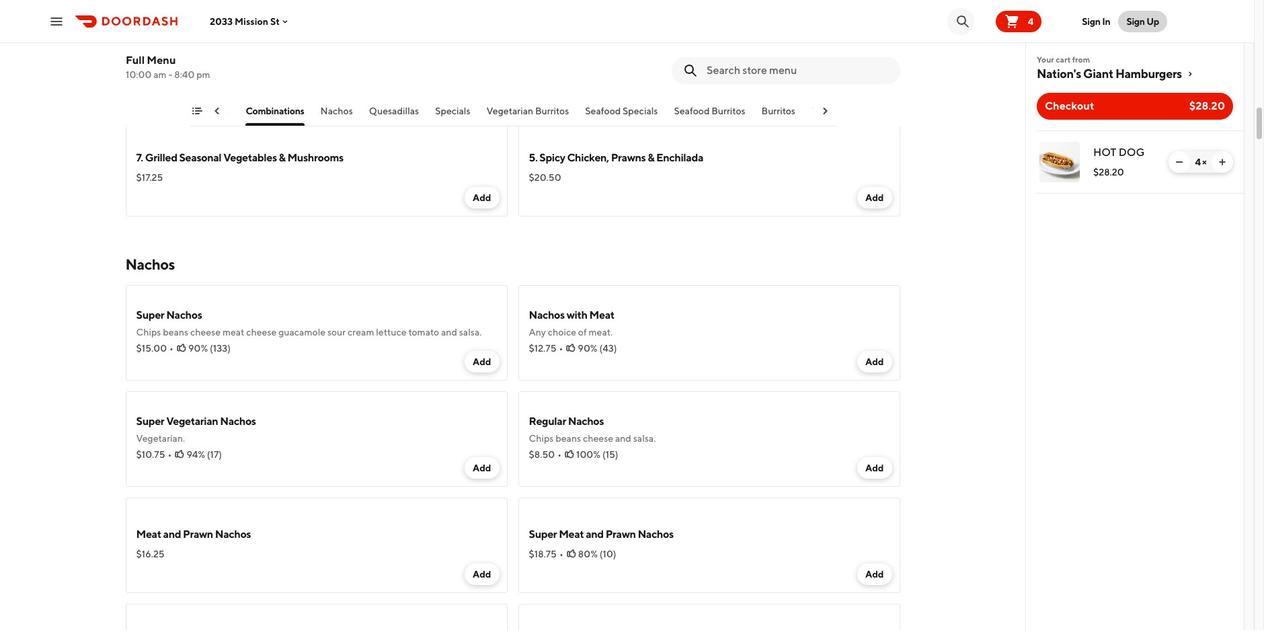 Task type: locate. For each thing, give the bounding box(es) containing it.
2 horizontal spatial burritos
[[762, 106, 796, 116]]

0 vertical spatial grilled
[[147, 38, 179, 51]]

• for super nachos
[[170, 343, 174, 354]]

2 90% from the left
[[578, 343, 598, 354]]

enchilada
[[656, 151, 704, 164]]

2 vertical spatial super
[[529, 528, 557, 541]]

burritos up the spicy
[[535, 106, 569, 116]]

menu inside full menu 10:00 am - 8:40 pm
[[147, 54, 176, 67]]

1 horizontal spatial 90%
[[578, 343, 598, 354]]

1 90% from the left
[[188, 343, 208, 354]]

nachos
[[321, 106, 353, 116], [125, 256, 175, 273], [166, 309, 202, 321], [529, 309, 565, 321], [220, 415, 256, 428], [568, 415, 604, 428], [215, 528, 251, 541], [638, 528, 674, 541]]

0 horizontal spatial prawn
[[183, 528, 213, 541]]

1 horizontal spatial any
[[529, 327, 546, 338]]

2033 mission st
[[210, 16, 280, 27]]

90%
[[188, 343, 208, 354], [578, 343, 598, 354]]

and inside regular nachos chips beans cheese and salsa.
[[615, 433, 631, 444]]

prawns down 2033 mission st
[[221, 38, 256, 51]]

1 vertical spatial of
[[578, 327, 587, 338]]

add button for super meat and prawn nachos
[[857, 564, 892, 585]]

0 horizontal spatial vegetarian
[[166, 415, 218, 428]]

nachos inside regular nachos chips beans cheese and salsa.
[[568, 415, 604, 428]]

choice up - at the top left
[[155, 56, 184, 67]]

0 horizontal spatial choice
[[155, 56, 184, 67]]

4 for 4 ×
[[1196, 157, 1201, 167]]

1 horizontal spatial salsa.
[[633, 433, 656, 444]]

0 vertical spatial any
[[136, 56, 153, 67]]

0 vertical spatial $28.20
[[1190, 100, 1225, 112]]

1 horizontal spatial sign
[[1127, 16, 1145, 27]]

1 horizontal spatial chips
[[529, 433, 554, 444]]

0 horizontal spatial meat.
[[196, 56, 220, 67]]

$17.25
[[136, 172, 163, 183]]

super up vegetarian. on the bottom of page
[[136, 415, 164, 428]]

sign left up
[[1127, 16, 1145, 27]]

prawns left 'taco'
[[620, 45, 655, 58]]

1 vertical spatial $28.20
[[1094, 167, 1124, 178]]

meat. up pm
[[196, 56, 220, 67]]

1 horizontal spatial choice
[[548, 327, 576, 338]]

salsa. inside super nachos chips beans cheese meat cheese guacamole sour cream lettuce tomato and salsa.
[[459, 327, 482, 338]]

vegetarian burritos
[[487, 106, 569, 116]]

cheese right meat
[[246, 327, 277, 338]]

(17)
[[207, 449, 222, 460]]

0 vertical spatial choice
[[155, 56, 184, 67]]

1 horizontal spatial beans
[[556, 433, 581, 444]]

1 vertical spatial grilled
[[145, 151, 177, 164]]

st
[[270, 16, 280, 27]]

0 horizontal spatial chips
[[136, 327, 161, 338]]

cheese
[[190, 327, 221, 338], [246, 327, 277, 338], [583, 433, 613, 444]]

-
[[168, 69, 172, 80]]

any up $12.75
[[529, 327, 546, 338]]

7.
[[136, 151, 143, 164]]

add button for 7. grilled seasonal vegetables & mushrooms
[[465, 187, 499, 209]]

meat.
[[196, 56, 220, 67], [589, 327, 613, 338]]

1 horizontal spatial seafood
[[674, 106, 710, 116]]

super inside super nachos chips beans cheese meat cheese guacamole sour cream lettuce tomato and salsa.
[[136, 309, 164, 321]]

super inside "super vegetarian nachos vegetarian."
[[136, 415, 164, 428]]

burritos left burritos button
[[712, 106, 746, 116]]

$28.20
[[1190, 100, 1225, 112], [1094, 167, 1124, 178]]

remove one from cart image
[[1174, 157, 1185, 167]]

& left 'taco'
[[657, 45, 663, 58]]

any
[[136, 56, 153, 67], [529, 327, 546, 338]]

1 seafood from the left
[[585, 106, 621, 116]]

seafood for seafood burritos
[[674, 106, 710, 116]]

specials inside button
[[623, 106, 658, 116]]

beans for regular
[[556, 433, 581, 444]]

meat. up 90% (43) on the left bottom of page
[[589, 327, 613, 338]]

beans inside regular nachos chips beans cheese and salsa.
[[556, 433, 581, 444]]

0 vertical spatial meat.
[[196, 56, 220, 67]]

chips up $15.00
[[136, 327, 161, 338]]

nation's
[[1037, 67, 1081, 81]]

2 horizontal spatial cheese
[[583, 433, 613, 444]]

0 horizontal spatial 4
[[1028, 16, 1034, 27]]

prawns inside 8. grilled salmon, prawns & meat any choice of meat. $24.00
[[221, 38, 256, 51]]

cream
[[348, 327, 374, 338]]

0 horizontal spatial sign
[[1082, 16, 1101, 27]]

0 vertical spatial menu
[[147, 54, 176, 67]]

cart
[[1056, 54, 1071, 65]]

grilled
[[147, 38, 179, 51], [145, 151, 177, 164]]

1 vertical spatial chips
[[529, 433, 554, 444]]

prawns for salmon,
[[221, 38, 256, 51]]

& down mission
[[257, 38, 264, 51]]

1 vertical spatial vegetarian
[[166, 415, 218, 428]]

• right $15.00
[[170, 343, 174, 354]]

menu inside button
[[641, 602, 670, 615]]

beans inside super nachos chips beans cheese meat cheese guacamole sour cream lettuce tomato and salsa.
[[163, 327, 188, 338]]

0 horizontal spatial menu
[[147, 54, 176, 67]]

2 seafood from the left
[[674, 106, 710, 116]]

& right vegetables
[[279, 151, 286, 164]]

7. grilled seasonal vegetables & mushrooms
[[136, 151, 344, 164]]

1 horizontal spatial $28.20
[[1190, 100, 1225, 112]]

menu up am
[[147, 54, 176, 67]]

add button for regular nachos
[[857, 457, 892, 479]]

prawns
[[221, 38, 256, 51], [620, 45, 655, 58], [611, 151, 646, 164]]

add button
[[465, 187, 499, 209], [857, 187, 892, 209], [465, 351, 499, 373], [857, 351, 892, 373], [465, 457, 499, 479], [857, 457, 892, 479], [465, 564, 499, 585], [857, 564, 892, 585]]

0 horizontal spatial 90%
[[188, 343, 208, 354]]

and inside super nachos chips beans cheese meat cheese guacamole sour cream lettuce tomato and salsa.
[[441, 327, 457, 338]]

$8.50
[[529, 449, 555, 460]]

& inside 8. grilled salmon, prawns & meat any choice of meat. $24.00
[[257, 38, 264, 51]]

sign left "in"
[[1082, 16, 1101, 27]]

choice inside 8. grilled salmon, prawns & meat any choice of meat. $24.00
[[155, 56, 184, 67]]

1 vertical spatial any
[[529, 327, 546, 338]]

any up 10:00
[[136, 56, 153, 67]]

cheese up 90% (133)
[[190, 327, 221, 338]]

1 horizontal spatial vegetarian
[[487, 106, 533, 116]]

super meat and prawn nachos
[[529, 528, 674, 541]]

chips inside regular nachos chips beans cheese and salsa.
[[529, 433, 554, 444]]

corn
[[539, 45, 563, 58]]

sign for sign up
[[1127, 16, 1145, 27]]

seasonal
[[179, 151, 221, 164]]

1 vertical spatial beans
[[556, 433, 581, 444]]

burritos for seafood burritos
[[712, 106, 746, 116]]

1 horizontal spatial 4
[[1196, 157, 1201, 167]]

vegetarian up the 5.
[[487, 106, 533, 116]]

$28.20 for checkout
[[1190, 100, 1225, 112]]

menu
[[147, 54, 176, 67], [641, 602, 670, 615]]

0 horizontal spatial of
[[186, 56, 194, 67]]

prawn
[[183, 528, 213, 541], [606, 528, 636, 541]]

0 horizontal spatial any
[[136, 56, 153, 67]]

1 vertical spatial 4
[[1196, 157, 1201, 167]]

nachos button
[[321, 104, 353, 126]]

beans up '100%'
[[556, 433, 581, 444]]

(133)
[[210, 343, 231, 354]]

2033 mission st button
[[210, 16, 291, 27]]

add button for super vegetarian nachos
[[465, 457, 499, 479]]

0 horizontal spatial beans
[[163, 327, 188, 338]]

0 horizontal spatial specials
[[435, 106, 471, 116]]

1 burritos from the left
[[535, 106, 569, 116]]

seafood up enchilada
[[674, 106, 710, 116]]

seafood specials button
[[585, 104, 658, 126]]

burritos button
[[762, 104, 796, 126]]

0 vertical spatial salsa.
[[459, 327, 482, 338]]

add button for meat and prawn nachos
[[465, 564, 499, 585]]

cheese inside regular nachos chips beans cheese and salsa.
[[583, 433, 613, 444]]

90% left the (133)
[[188, 343, 208, 354]]

sign
[[1082, 16, 1101, 27], [1127, 16, 1145, 27]]

•
[[170, 343, 174, 354], [559, 343, 563, 354], [168, 449, 172, 460], [558, 449, 562, 460], [560, 549, 564, 560]]

seafood up 5. spicy chicken, prawns & enchilada
[[585, 106, 621, 116]]

cheese for super nachos
[[190, 327, 221, 338]]

vegetarian up the 94%
[[166, 415, 218, 428]]

pm
[[196, 69, 210, 80]]

burritos down item search search field
[[762, 106, 796, 116]]

1 horizontal spatial meat.
[[589, 327, 613, 338]]

hamburgers
[[1116, 67, 1182, 81]]

grilled inside 8. grilled salmon, prawns & meat any choice of meat. $24.00
[[147, 38, 179, 51]]

vegetarian.
[[136, 433, 185, 444]]

0 vertical spatial beans
[[163, 327, 188, 338]]

• right $18.75
[[560, 549, 564, 560]]

beans up $15.00 •
[[163, 327, 188, 338]]

add for 7. grilled seasonal vegetables & mushrooms
[[473, 192, 491, 203]]

$28.20 down hot
[[1094, 167, 1124, 178]]

grilled right 8.
[[147, 38, 179, 51]]

& for mushrooms
[[279, 151, 286, 164]]

open menu image
[[48, 13, 65, 29]]

• down vegetarian. on the bottom of page
[[168, 449, 172, 460]]

4 inside 4 button
[[1028, 16, 1034, 27]]

super up $18.75
[[529, 528, 557, 541]]

& left enchilada
[[648, 151, 655, 164]]

$28.20 up the ×
[[1190, 100, 1225, 112]]

prawns for chicken,
[[611, 151, 646, 164]]

4
[[1028, 16, 1034, 27], [1196, 157, 1201, 167]]

94%
[[187, 449, 205, 460]]

1 horizontal spatial of
[[578, 327, 587, 338]]

meat. inside nachos with meat any choice of meat.
[[589, 327, 613, 338]]

1 vertical spatial meat.
[[589, 327, 613, 338]]

meat up 80% on the left
[[559, 528, 584, 541]]

meat down st
[[266, 38, 291, 51]]

specials up 5. spicy chicken, prawns & enchilada
[[623, 106, 658, 116]]

1 horizontal spatial prawn
[[606, 528, 636, 541]]

and right tomato
[[441, 327, 457, 338]]

super up $15.00
[[136, 309, 164, 321]]

choice down with
[[548, 327, 576, 338]]

1 vertical spatial salsa.
[[633, 433, 656, 444]]

super for super nachos
[[136, 309, 164, 321]]

sign up
[[1127, 16, 1160, 27]]

grilled for 7.
[[145, 151, 177, 164]]

add button for nachos with meat
[[857, 351, 892, 373]]

add one to cart image
[[1217, 157, 1228, 167]]

meat and prawn nachos
[[136, 528, 251, 541]]

2 burritos from the left
[[712, 106, 746, 116]]

2 sign from the left
[[1127, 16, 1145, 27]]

of down with
[[578, 327, 587, 338]]

90% left (43)
[[578, 343, 598, 354]]

grilled for 8.
[[147, 38, 179, 51]]

view
[[613, 602, 639, 615]]

• right $12.75
[[559, 343, 563, 354]]

nachos inside nachos with meat any choice of meat.
[[529, 309, 565, 321]]

beans for super
[[163, 327, 188, 338]]

90% (133)
[[188, 343, 231, 354]]

0 horizontal spatial burritos
[[535, 106, 569, 116]]

1 sign from the left
[[1082, 16, 1101, 27]]

meat right with
[[590, 309, 615, 321]]

sign in
[[1082, 16, 1111, 27]]

1 horizontal spatial burritos
[[712, 106, 746, 116]]

and up (15)
[[615, 433, 631, 444]]

$8.50 •
[[529, 449, 562, 460]]

3 burritos from the left
[[762, 106, 796, 116]]

prawns right the chicken,
[[611, 151, 646, 164]]

0 horizontal spatial salsa.
[[459, 327, 482, 338]]

hot dog image
[[1040, 142, 1080, 182]]

cheese up 100% (15)
[[583, 433, 613, 444]]

grilled right 7.
[[145, 151, 177, 164]]

1 vertical spatial menu
[[641, 602, 670, 615]]

1 vertical spatial super
[[136, 415, 164, 428]]

of up '8:40'
[[186, 56, 194, 67]]

cheese for regular nachos
[[583, 433, 613, 444]]

super
[[136, 309, 164, 321], [136, 415, 164, 428], [529, 528, 557, 541]]

specials right quesadillas
[[435, 106, 471, 116]]

of inside 8. grilled salmon, prawns & meat any choice of meat. $24.00
[[186, 56, 194, 67]]

0 vertical spatial chips
[[136, 327, 161, 338]]

1 horizontal spatial specials
[[623, 106, 658, 116]]

1 horizontal spatial menu
[[641, 602, 670, 615]]

prawns for quesadilla,
[[620, 45, 655, 58]]

0 vertical spatial 4
[[1028, 16, 1034, 27]]

0 vertical spatial of
[[186, 56, 194, 67]]

menu right view
[[641, 602, 670, 615]]

0 horizontal spatial cheese
[[190, 327, 221, 338]]

2 specials from the left
[[623, 106, 658, 116]]

0 vertical spatial super
[[136, 309, 164, 321]]

90% for with
[[578, 343, 598, 354]]

0 horizontal spatial $28.20
[[1094, 167, 1124, 178]]

chips inside super nachos chips beans cheese meat cheese guacamole sour cream lettuce tomato and salsa.
[[136, 327, 161, 338]]

add for meat and prawn nachos
[[473, 569, 491, 580]]

quesadillas
[[369, 106, 419, 116]]

90% for nachos
[[188, 343, 208, 354]]

popular items button
[[171, 104, 230, 126]]

• right $8.50
[[558, 449, 562, 460]]

1 vertical spatial choice
[[548, 327, 576, 338]]

chicken,
[[567, 151, 609, 164]]

0 vertical spatial vegetarian
[[487, 106, 533, 116]]

beans
[[163, 327, 188, 338], [556, 433, 581, 444]]

and
[[441, 327, 457, 338], [615, 433, 631, 444], [163, 528, 181, 541], [586, 528, 604, 541]]

meat up the $16.25 on the left
[[136, 528, 161, 541]]

0 horizontal spatial seafood
[[585, 106, 621, 116]]

of inside nachos with meat any choice of meat.
[[578, 327, 587, 338]]

burritos
[[535, 106, 569, 116], [712, 106, 746, 116], [762, 106, 796, 116]]

chips up $8.50
[[529, 433, 554, 444]]

1 horizontal spatial cheese
[[246, 327, 277, 338]]



Task type: describe. For each thing, give the bounding box(es) containing it.
popular items
[[171, 106, 230, 116]]

1 prawn from the left
[[183, 528, 213, 541]]

80%
[[578, 549, 598, 560]]

add for super nachos
[[473, 356, 491, 367]]

add button for 5. spicy chicken, prawns & enchilada
[[857, 187, 892, 209]]

4 ×
[[1196, 157, 1207, 167]]

$18.75 •
[[529, 549, 564, 560]]

4 for 4
[[1028, 16, 1034, 27]]

add for nachos with meat
[[866, 356, 884, 367]]

lettuce
[[376, 327, 407, 338]]

nation's giant hamburgers
[[1037, 67, 1182, 81]]

your cart from
[[1037, 54, 1090, 65]]

nachos inside super nachos chips beans cheese meat cheese guacamole sour cream lettuce tomato and salsa.
[[166, 309, 202, 321]]

spicy
[[540, 151, 565, 164]]

vegetarian inside "super vegetarian nachos vegetarian."
[[166, 415, 218, 428]]

×
[[1203, 157, 1207, 167]]

specials button
[[435, 104, 471, 126]]

8. grilled salmon, prawns & meat any choice of meat. $24.00
[[136, 38, 291, 83]]

add for 5. spicy chicken, prawns & enchilada
[[866, 192, 884, 203]]

super vegetarian nachos vegetarian.
[[136, 415, 256, 444]]

$10.75
[[136, 449, 165, 460]]

2033
[[210, 16, 233, 27]]

(43)
[[600, 343, 617, 354]]

salmon,
[[181, 38, 219, 51]]

dog
[[1119, 146, 1145, 159]]

$24.00
[[136, 73, 168, 83]]

menu for full
[[147, 54, 176, 67]]

your
[[1037, 54, 1054, 65]]

view menu button
[[587, 595, 678, 622]]

$16.25
[[136, 549, 165, 560]]

and up 80% (10)
[[586, 528, 604, 541]]

94% (17)
[[187, 449, 222, 460]]

add for super meat and prawn nachos
[[866, 569, 884, 580]]

100%
[[576, 449, 601, 460]]

$15.00
[[136, 343, 167, 354]]

quesadillas button
[[369, 104, 419, 126]]

1 specials from the left
[[435, 106, 471, 116]]

checkout
[[1045, 100, 1095, 112]]

up
[[1147, 16, 1160, 27]]

(10)
[[600, 549, 617, 560]]

nation's giant hamburgers link
[[1037, 66, 1234, 82]]

scroll menu navigation right image
[[820, 106, 830, 116]]

$10.75 •
[[136, 449, 172, 460]]

sign for sign in
[[1082, 16, 1101, 27]]

any inside 8. grilled salmon, prawns & meat any choice of meat. $24.00
[[136, 56, 153, 67]]

• for regular nachos
[[558, 449, 562, 460]]

$12.75 •
[[529, 343, 563, 354]]

chips for regular
[[529, 433, 554, 444]]

5.
[[529, 151, 538, 164]]

100% (15)
[[576, 449, 619, 460]]

scroll menu navigation left image
[[212, 106, 222, 116]]

mushrooms
[[287, 151, 344, 164]]

burritos for vegetarian burritos
[[535, 106, 569, 116]]

& for enchilada
[[648, 151, 655, 164]]

choice inside nachos with meat any choice of meat.
[[548, 327, 576, 338]]

full
[[125, 54, 144, 67]]

$20.50
[[529, 172, 561, 183]]

add for regular nachos
[[866, 463, 884, 474]]

nachos inside "super vegetarian nachos vegetarian."
[[220, 415, 256, 428]]

super nachos chips beans cheese meat cheese guacamole sour cream lettuce tomato and salsa.
[[136, 309, 482, 338]]

chips for super
[[136, 327, 161, 338]]

sign in link
[[1074, 8, 1119, 35]]

show menu categories image
[[191, 106, 202, 116]]

nachos with meat any choice of meat.
[[529, 309, 615, 338]]

quesadilla,
[[565, 45, 618, 58]]

menu for view
[[641, 602, 670, 615]]

full menu 10:00 am - 8:40 pm
[[125, 54, 210, 80]]

tacos
[[812, 106, 836, 116]]

add button for super nachos
[[465, 351, 499, 373]]

view menu
[[613, 602, 670, 615]]

mission
[[235, 16, 268, 27]]

meat. inside 8. grilled salmon, prawns & meat any choice of meat. $24.00
[[196, 56, 220, 67]]

(15)
[[603, 449, 619, 460]]

seafood specials
[[585, 106, 658, 116]]

any inside nachos with meat any choice of meat.
[[529, 327, 546, 338]]

from
[[1073, 54, 1090, 65]]

am
[[153, 69, 166, 80]]

regular nachos chips beans cheese and salsa.
[[529, 415, 656, 444]]

2.
[[529, 45, 537, 58]]

meat
[[223, 327, 244, 338]]

meat inside 8. grilled salmon, prawns & meat any choice of meat. $24.00
[[266, 38, 291, 51]]

regular
[[529, 415, 566, 428]]

10:00
[[125, 69, 151, 80]]

and up the $16.25 on the left
[[163, 528, 181, 541]]

vegetables
[[223, 151, 277, 164]]

popular
[[171, 106, 204, 116]]

vegetarian burritos button
[[487, 104, 569, 126]]

salsa. inside regular nachos chips beans cheese and salsa.
[[633, 433, 656, 444]]

& for meat
[[257, 38, 264, 51]]

items
[[206, 106, 230, 116]]

80% (10)
[[578, 549, 617, 560]]

guacamole
[[279, 327, 326, 338]]

$28.20 for hot dog
[[1094, 167, 1124, 178]]

seafood for seafood specials
[[585, 106, 621, 116]]

tomato
[[409, 327, 439, 338]]

sour
[[327, 327, 346, 338]]

seafood burritos button
[[674, 104, 746, 126]]

2 prawn from the left
[[606, 528, 636, 541]]

meat inside nachos with meat any choice of meat.
[[590, 309, 615, 321]]

• for nachos with meat
[[559, 343, 563, 354]]

$12.75
[[529, 343, 557, 354]]

sign up link
[[1119, 10, 1168, 32]]

taco
[[665, 45, 688, 58]]

add for super vegetarian nachos
[[473, 463, 491, 474]]

& for taco
[[657, 45, 663, 58]]

tacos button
[[812, 104, 836, 126]]

combinations
[[246, 106, 304, 116]]

vegetarian inside button
[[487, 106, 533, 116]]

super for super vegetarian nachos
[[136, 415, 164, 428]]

hot
[[1094, 146, 1117, 159]]

Item Search search field
[[707, 63, 890, 78]]

• for super vegetarian nachos
[[168, 449, 172, 460]]

seafood burritos
[[674, 106, 746, 116]]

8.
[[136, 38, 145, 51]]

2. corn quesadilla, prawns & taco
[[529, 45, 688, 58]]

$18.75
[[529, 549, 557, 560]]

$15.00 •
[[136, 343, 174, 354]]

with
[[567, 309, 588, 321]]



Task type: vqa. For each thing, say whether or not it's contained in the screenshot.


